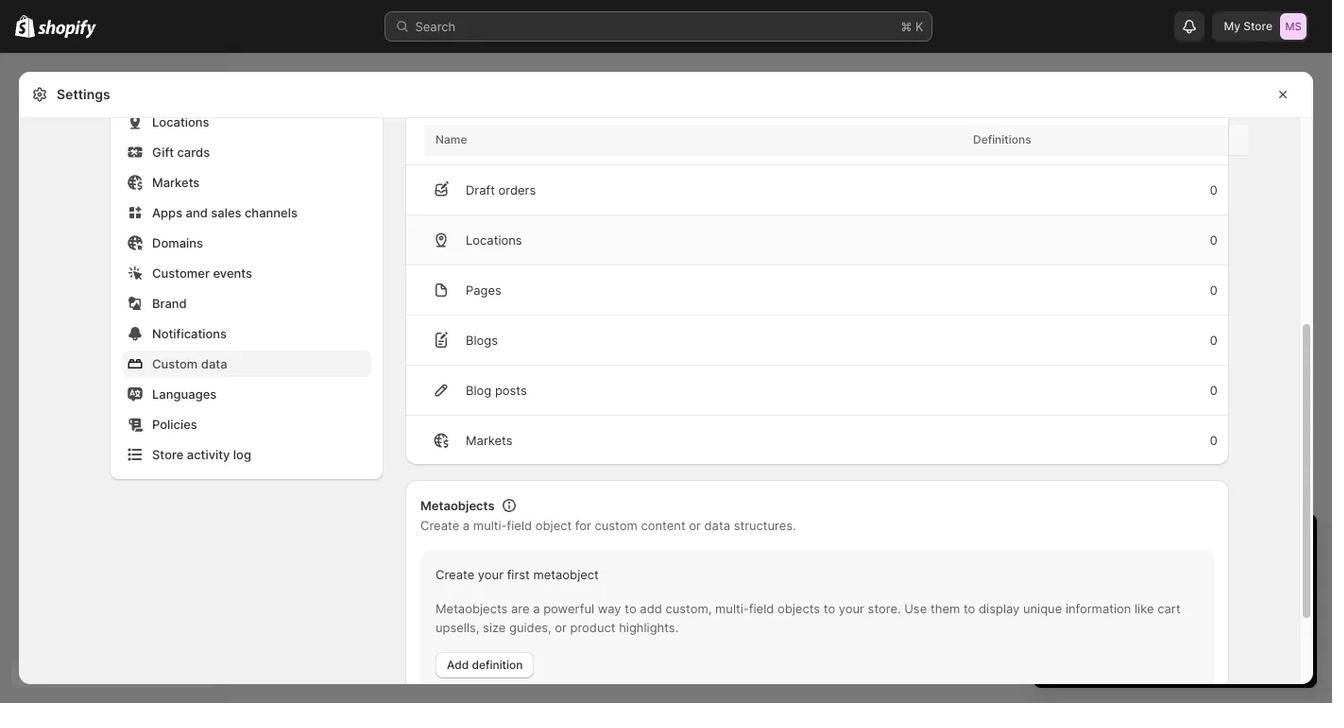 Task type: describe. For each thing, give the bounding box(es) containing it.
search
[[415, 19, 456, 34]]

0 vertical spatial markets
[[152, 175, 200, 190]]

locations link
[[122, 109, 371, 135]]

domains
[[152, 235, 203, 250]]

blog posts
[[466, 383, 527, 398]]

shopify
[[1219, 595, 1263, 611]]

notifications
[[152, 326, 227, 341]]

information
[[1066, 601, 1132, 616]]

left
[[1118, 531, 1147, 554]]

guides,
[[509, 620, 552, 635]]

store inside settings dialog
[[152, 447, 184, 462]]

add
[[640, 601, 662, 616]]

first inside settings dialog
[[507, 567, 530, 582]]

like
[[1135, 601, 1155, 616]]

settings
[[57, 86, 110, 102]]

use
[[905, 601, 927, 616]]

display
[[979, 601, 1020, 616]]

first inside select a plan to extend your shopify trial for just $1/month for your first 3 months.
[[1204, 614, 1227, 629]]

events
[[213, 266, 252, 281]]

metaobjects are a powerful way to add custom, multi-field objects to your store. use them to display unique information like cart upsells, size guides, or product highlights.
[[436, 601, 1181, 635]]

blogs
[[466, 333, 498, 348]]

0 horizontal spatial field
[[507, 518, 532, 533]]

your inside dropdown button
[[1173, 531, 1213, 554]]

just
[[1072, 614, 1093, 629]]

my store
[[1224, 19, 1273, 33]]

languages link
[[122, 381, 371, 407]]

orders
[[466, 132, 505, 147]]

custom data link
[[122, 351, 371, 377]]

days
[[1070, 531, 1113, 554]]

customer events link
[[122, 260, 371, 286]]

28
[[1210, 565, 1226, 580]]

notifications link
[[122, 320, 371, 347]]

domains link
[[122, 230, 371, 256]]

languages
[[152, 387, 217, 402]]

definition
[[472, 658, 523, 672]]

create for create a multi-field object for custom content or data structures.
[[421, 518, 460, 533]]

3 days left in your trial button
[[1034, 514, 1318, 554]]

to inside select a plan to extend your shopify trial for just $1/month for your first 3 months.
[[1131, 595, 1143, 611]]

orders
[[499, 182, 536, 198]]

plan
[[1103, 595, 1128, 611]]

custom,
[[666, 601, 712, 616]]

0 horizontal spatial data
[[201, 356, 227, 371]]

cards
[[177, 145, 210, 160]]

object
[[536, 518, 572, 533]]

objects
[[778, 601, 820, 616]]

.
[[1226, 565, 1229, 580]]

definitions
[[974, 132, 1032, 147]]

apps
[[152, 205, 183, 220]]

unique
[[1024, 601, 1063, 616]]

1 horizontal spatial for
[[1053, 614, 1069, 629]]

0 for draft orders
[[1210, 182, 1218, 198]]

custom data
[[152, 356, 227, 371]]

product
[[570, 620, 616, 635]]

way
[[598, 601, 622, 616]]

policies
[[152, 417, 197, 432]]

cart
[[1158, 601, 1181, 616]]

markets link
[[122, 169, 371, 196]]

a inside metaobjects are a powerful way to add custom, multi-field objects to your store. use them to display unique information like cart upsells, size guides, or product highlights.
[[533, 601, 540, 616]]

a for select
[[1093, 595, 1100, 611]]

metaobjects for metaobjects
[[421, 498, 495, 513]]

0 vertical spatial store
[[1244, 19, 1273, 33]]

size
[[483, 620, 506, 635]]

⌘ k
[[901, 19, 924, 34]]

log
[[233, 447, 251, 462]]

0 for markets
[[1210, 433, 1218, 448]]

k
[[916, 19, 924, 34]]

create your first metaobject
[[436, 567, 599, 582]]

customer events
[[152, 266, 252, 281]]

are
[[511, 601, 530, 616]]

0 for pages
[[1210, 283, 1218, 298]]

select a plan to extend your shopify trial for just $1/month for your first 3 months.
[[1053, 595, 1288, 629]]

custom
[[595, 518, 638, 533]]

gift cards
[[152, 145, 210, 160]]

trial inside dropdown button
[[1218, 531, 1252, 554]]

in
[[1152, 531, 1168, 554]]



Task type: locate. For each thing, give the bounding box(es) containing it.
1 horizontal spatial trial
[[1266, 595, 1288, 611]]

first up are
[[507, 567, 530, 582]]

data
[[201, 356, 227, 371], [705, 518, 731, 533]]

a inside select a plan to extend your shopify trial for just $1/month for your first 3 months.
[[1093, 595, 1100, 611]]

for down 'select'
[[1053, 614, 1069, 629]]

3 days left in your trial element
[[1034, 563, 1318, 688]]

1 horizontal spatial markets
[[466, 433, 513, 448]]

metaobjects up upsells,
[[436, 601, 508, 616]]

locations up gift cards
[[152, 114, 209, 129]]

metaobjects up create your first metaobject
[[421, 498, 495, 513]]

create a multi-field object for custom content or data structures.
[[421, 518, 796, 533]]

1 vertical spatial data
[[705, 518, 731, 533]]

0 horizontal spatial for
[[575, 518, 592, 533]]

create
[[421, 518, 460, 533], [436, 567, 475, 582]]

trial
[[1218, 531, 1252, 554], [1266, 595, 1288, 611]]

1 vertical spatial 3
[[1230, 614, 1238, 629]]

and
[[186, 205, 208, 220]]

0 vertical spatial create
[[421, 518, 460, 533]]

dialog
[[1321, 72, 1333, 703]]

multi- up create your first metaobject
[[473, 518, 507, 533]]

1 horizontal spatial data
[[705, 518, 731, 533]]

brand
[[152, 296, 187, 311]]

$1/month
[[1097, 614, 1152, 629]]

0 horizontal spatial shopify image
[[15, 15, 35, 38]]

1 vertical spatial locations
[[466, 233, 522, 248]]

6 0 from the top
[[1210, 433, 1218, 448]]

draft orders
[[466, 182, 536, 198]]

0 vertical spatial first
[[507, 567, 530, 582]]

5 0 from the top
[[1210, 383, 1218, 398]]

a up create your first metaobject
[[463, 518, 470, 533]]

1 horizontal spatial multi-
[[716, 601, 749, 616]]

store down policies
[[152, 447, 184, 462]]

for inside settings dialog
[[575, 518, 592, 533]]

your up october 28 .
[[1173, 531, 1213, 554]]

sales
[[211, 205, 241, 220]]

my
[[1224, 19, 1241, 33]]

october
[[1158, 565, 1207, 580]]

trial inside select a plan to extend your shopify trial for just $1/month for your first 3 months.
[[1266, 595, 1288, 611]]

october 28 .
[[1158, 565, 1229, 580]]

your down extend
[[1175, 614, 1200, 629]]

0
[[1210, 182, 1218, 198], [1210, 233, 1218, 248], [1210, 283, 1218, 298], [1210, 333, 1218, 348], [1210, 383, 1218, 398], [1210, 433, 1218, 448]]

blog
[[466, 383, 492, 398]]

upsells,
[[436, 620, 480, 635]]

trial up . on the right bottom
[[1218, 531, 1252, 554]]

0 vertical spatial locations
[[152, 114, 209, 129]]

my store image
[[1281, 13, 1307, 40]]

or down powerful
[[555, 620, 567, 635]]

3
[[1053, 531, 1065, 554], [1230, 614, 1238, 629]]

gift
[[152, 145, 174, 160]]

highlights.
[[619, 620, 679, 635]]

create for create your first metaobject
[[436, 567, 475, 582]]

metaobjects inside metaobjects are a powerful way to add custom, multi-field objects to your store. use them to display unique information like cart upsells, size guides, or product highlights.
[[436, 601, 508, 616]]

3 days left in your trial
[[1053, 531, 1252, 554]]

create up upsells,
[[436, 567, 475, 582]]

for right the object
[[575, 518, 592, 533]]

store right my
[[1244, 19, 1273, 33]]

or right the content
[[689, 518, 701, 533]]

apps and sales channels link
[[122, 199, 371, 226]]

your
[[1173, 531, 1213, 554], [478, 567, 504, 582], [1190, 595, 1215, 611], [839, 601, 865, 616], [1175, 614, 1200, 629]]

2 horizontal spatial for
[[1155, 614, 1171, 629]]

to
[[1131, 595, 1143, 611], [625, 601, 637, 616], [824, 601, 836, 616], [964, 601, 976, 616]]

0 for blogs
[[1210, 333, 1218, 348]]

months.
[[1241, 614, 1288, 629]]

name
[[436, 132, 467, 147]]

1 vertical spatial store
[[152, 447, 184, 462]]

gift cards link
[[122, 139, 371, 165]]

a for create
[[463, 518, 470, 533]]

0 vertical spatial or
[[689, 518, 701, 533]]

content
[[641, 518, 686, 533]]

your inside metaobjects are a powerful way to add custom, multi-field objects to your store. use them to display unique information like cart upsells, size guides, or product highlights.
[[839, 601, 865, 616]]

your up size
[[478, 567, 504, 582]]

activity
[[187, 447, 230, 462]]

trial up months.
[[1266, 595, 1288, 611]]

metaobjects
[[421, 498, 495, 513], [436, 601, 508, 616]]

first down the shopify
[[1204, 614, 1227, 629]]

1 vertical spatial multi-
[[716, 601, 749, 616]]

0 horizontal spatial trial
[[1218, 531, 1252, 554]]

field left objects
[[749, 601, 774, 616]]

create up create your first metaobject
[[421, 518, 460, 533]]

multi- right 'custom,'
[[716, 601, 749, 616]]

field inside metaobjects are a powerful way to add custom, multi-field objects to your store. use them to display unique information like cart upsells, size guides, or product highlights.
[[749, 601, 774, 616]]

0 horizontal spatial markets
[[152, 175, 200, 190]]

3 inside select a plan to extend your shopify trial for just $1/month for your first 3 months.
[[1230, 614, 1238, 629]]

0 vertical spatial multi-
[[473, 518, 507, 533]]

structures.
[[734, 518, 796, 533]]

0 horizontal spatial first
[[507, 567, 530, 582]]

metaobject
[[533, 567, 599, 582]]

0 vertical spatial field
[[507, 518, 532, 533]]

your down october 28 .
[[1190, 595, 1215, 611]]

settings dialog
[[19, 0, 1314, 703]]

field left the object
[[507, 518, 532, 533]]

data down notifications
[[201, 356, 227, 371]]

1 horizontal spatial 3
[[1230, 614, 1238, 629]]

for
[[575, 518, 592, 533], [1053, 614, 1069, 629], [1155, 614, 1171, 629]]

store
[[1244, 19, 1273, 33], [152, 447, 184, 462]]

multi-
[[473, 518, 507, 533], [716, 601, 749, 616]]

draft
[[466, 182, 495, 198]]

channels
[[245, 205, 298, 220]]

1 vertical spatial first
[[1204, 614, 1227, 629]]

2 0 from the top
[[1210, 233, 1218, 248]]

1 horizontal spatial a
[[533, 601, 540, 616]]

policies link
[[122, 411, 371, 438]]

0 horizontal spatial a
[[463, 518, 470, 533]]

locations down draft orders in the top of the page
[[466, 233, 522, 248]]

1 0 from the top
[[1210, 182, 1218, 198]]

markets down blog posts
[[466, 433, 513, 448]]

to right the plan
[[1131, 595, 1143, 611]]

1 vertical spatial create
[[436, 567, 475, 582]]

3 inside dropdown button
[[1053, 531, 1065, 554]]

to left add
[[625, 601, 637, 616]]

customer
[[152, 266, 210, 281]]

powerful
[[544, 601, 595, 616]]

0 for blog posts
[[1210, 383, 1218, 398]]

store.
[[868, 601, 901, 616]]

markets down gift cards
[[152, 175, 200, 190]]

store activity log link
[[122, 441, 371, 468]]

to right them
[[964, 601, 976, 616]]

1 horizontal spatial store
[[1244, 19, 1273, 33]]

1 horizontal spatial field
[[749, 601, 774, 616]]

shopify image
[[15, 15, 35, 38], [38, 20, 97, 38]]

select
[[1053, 595, 1089, 611]]

3 left days
[[1053, 531, 1065, 554]]

1 vertical spatial field
[[749, 601, 774, 616]]

a right are
[[533, 601, 540, 616]]

them
[[931, 601, 961, 616]]

0 vertical spatial trial
[[1218, 531, 1252, 554]]

0 vertical spatial 3
[[1053, 531, 1065, 554]]

1 vertical spatial or
[[555, 620, 567, 635]]

1 vertical spatial metaobjects
[[436, 601, 508, 616]]

your left store.
[[839, 601, 865, 616]]

0 horizontal spatial multi-
[[473, 518, 507, 533]]

1 vertical spatial trial
[[1266, 595, 1288, 611]]

to right objects
[[824, 601, 836, 616]]

a
[[463, 518, 470, 533], [1093, 595, 1100, 611], [533, 601, 540, 616]]

or inside metaobjects are a powerful way to add custom, multi-field objects to your store. use them to display unique information like cart upsells, size guides, or product highlights.
[[555, 620, 567, 635]]

brand link
[[122, 290, 371, 317]]

0 vertical spatial data
[[201, 356, 227, 371]]

0 vertical spatial metaobjects
[[421, 498, 495, 513]]

pages
[[466, 283, 502, 298]]

1 horizontal spatial locations
[[466, 233, 522, 248]]

posts
[[495, 383, 527, 398]]

or
[[689, 518, 701, 533], [555, 620, 567, 635]]

add
[[447, 658, 469, 672]]

metaobjects for metaobjects are a powerful way to add custom, multi-field objects to your store. use them to display unique information like cart upsells, size guides, or product highlights.
[[436, 601, 508, 616]]

add definition
[[447, 658, 523, 672]]

1 vertical spatial markets
[[466, 433, 513, 448]]

a left the plan
[[1093, 595, 1100, 611]]

0 horizontal spatial store
[[152, 447, 184, 462]]

apps and sales channels
[[152, 205, 298, 220]]

3 down the shopify
[[1230, 614, 1238, 629]]

3 0 from the top
[[1210, 283, 1218, 298]]

0 horizontal spatial or
[[555, 620, 567, 635]]

locations
[[152, 114, 209, 129], [466, 233, 522, 248]]

data left structures.
[[705, 518, 731, 533]]

locations inside "link"
[[152, 114, 209, 129]]

store activity log
[[152, 447, 251, 462]]

custom
[[152, 356, 198, 371]]

1 horizontal spatial first
[[1204, 614, 1227, 629]]

4 0 from the top
[[1210, 333, 1218, 348]]

0 horizontal spatial locations
[[152, 114, 209, 129]]

1 horizontal spatial or
[[689, 518, 701, 533]]

multi- inside metaobjects are a powerful way to add custom, multi-field objects to your store. use them to display unique information like cart upsells, size guides, or product highlights.
[[716, 601, 749, 616]]

field
[[507, 518, 532, 533], [749, 601, 774, 616]]

extend
[[1146, 595, 1186, 611]]

0 for locations
[[1210, 233, 1218, 248]]

for down extend
[[1155, 614, 1171, 629]]

1 horizontal spatial shopify image
[[38, 20, 97, 38]]

⌘
[[901, 19, 912, 34]]

add definition link
[[436, 652, 534, 679]]

0 horizontal spatial 3
[[1053, 531, 1065, 554]]

2 horizontal spatial a
[[1093, 595, 1100, 611]]



Task type: vqa. For each thing, say whether or not it's contained in the screenshot.
MARKETS LINK
yes



